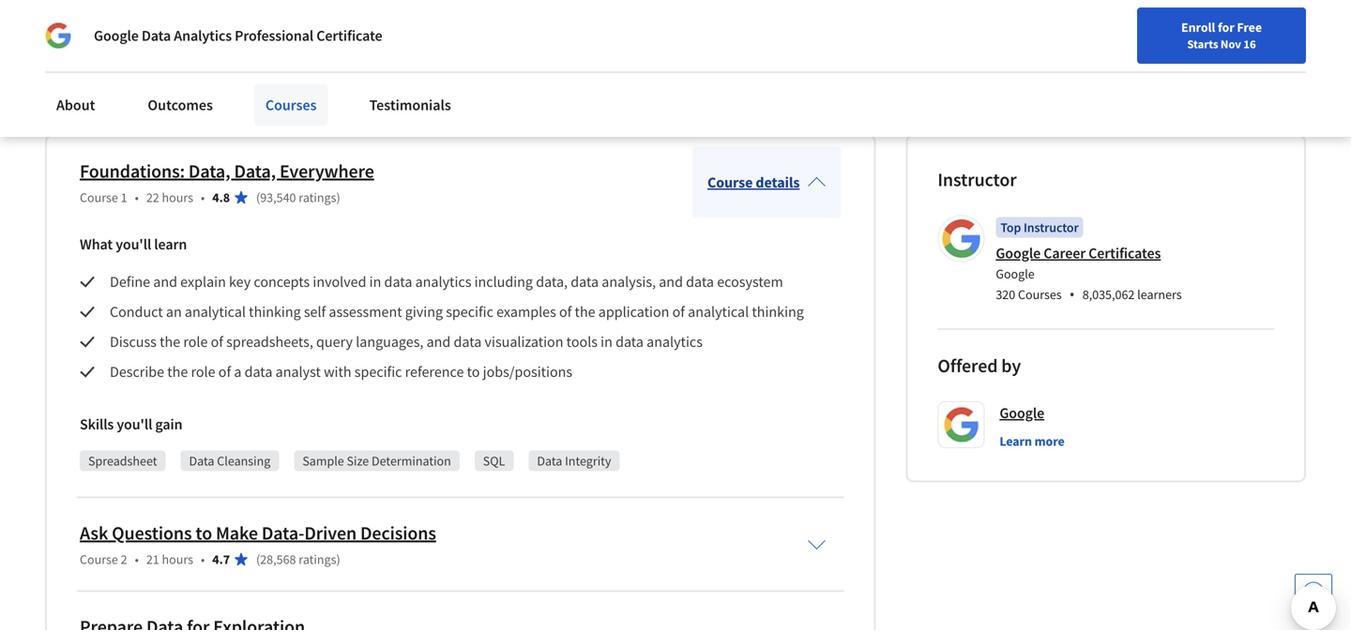Task type: vqa. For each thing, say whether or not it's contained in the screenshot.
job to the left
no



Task type: describe. For each thing, give the bounding box(es) containing it.
google data analytics professional certificate
[[94, 26, 382, 45]]

hours for questions
[[162, 551, 193, 568]]

google up "320"
[[996, 266, 1035, 282]]

top instructor google career certificates google 320 courses • 8,035,062 learners
[[996, 219, 1182, 304]]

study
[[516, 29, 550, 47]]

a inside in addition to expert training and hands-on projects, you'll complete a case study that you can share with potential employers to showcase your new skill set. learn concrete skills that top employers are hiring for right now.
[[474, 29, 482, 47]]

and up an
[[153, 273, 177, 291]]

on
[[298, 29, 314, 47]]

professional
[[235, 26, 314, 45]]

analysis,
[[602, 273, 656, 291]]

define and explain key concepts involved in data analytics including data, data analysis, and data ecosystem
[[110, 273, 783, 291]]

free
[[1237, 19, 1262, 36]]

starts
[[1188, 37, 1219, 52]]

data right data,
[[571, 273, 599, 291]]

potential
[[702, 29, 759, 47]]

course 2 • 21 hours •
[[80, 551, 205, 568]]

you'll inside in addition to expert training and hands-on projects, you'll complete a case study that you can share with potential employers to showcase your new skill set. learn concrete skills that top employers are hiring for right now.
[[374, 29, 409, 47]]

( 28,568 ratings )
[[256, 551, 340, 568]]

93,540
[[260, 189, 296, 206]]

google down top
[[996, 244, 1041, 263]]

offered by
[[938, 354, 1021, 378]]

are
[[561, 51, 581, 70]]

hours for data,
[[162, 189, 193, 206]]

1 data, from the left
[[189, 159, 230, 183]]

ratings for everywhere
[[299, 189, 336, 206]]

self
[[304, 303, 326, 321]]

certificates
[[1089, 244, 1161, 263]]

enroll for free starts nov 16
[[1182, 19, 1262, 52]]

learn
[[154, 235, 187, 254]]

analytics
[[174, 26, 232, 45]]

analyst
[[276, 363, 321, 381]]

outcomes link
[[136, 84, 224, 126]]

you'll for learn
[[116, 235, 151, 254]]

addition
[[60, 29, 113, 47]]

data cleansing
[[189, 453, 271, 470]]

data for data integrity
[[537, 453, 562, 470]]

skills
[[405, 51, 436, 70]]

conduct an analytical thinking self assessment giving specific examples of the application of analytical thinking
[[110, 303, 804, 321]]

and up reference
[[427, 333, 451, 351]]

google career certificates link
[[996, 244, 1161, 263]]

examples
[[497, 303, 556, 321]]

data,
[[536, 273, 568, 291]]

coursera image
[[23, 15, 142, 45]]

role for a
[[191, 363, 215, 381]]

( for make
[[256, 551, 260, 568]]

enroll
[[1182, 19, 1216, 36]]

skill
[[255, 51, 280, 70]]

jobs/positions
[[483, 363, 573, 381]]

including
[[474, 273, 533, 291]]

expert
[[132, 29, 172, 47]]

) for make
[[336, 551, 340, 568]]

courses inside top instructor google career certificates google 320 courses • 8,035,062 learners
[[1018, 286, 1062, 303]]

outcomes
[[148, 96, 213, 114]]

data down application
[[616, 333, 644, 351]]

0 horizontal spatial a
[[234, 363, 242, 381]]

driven
[[304, 522, 357, 545]]

of down spreadsheets,
[[218, 363, 231, 381]]

the for describe the role of a data analyst with specific reference to jobs/positions
[[167, 363, 188, 381]]

involved
[[313, 273, 366, 291]]

help center image
[[1303, 582, 1325, 604]]

what
[[80, 235, 113, 254]]

with inside in addition to expert training and hands-on projects, you'll complete a case study that you can share with potential employers to showcase your new skill set. learn concrete skills that top employers are hiring for right now.
[[671, 29, 699, 47]]

determination
[[372, 453, 451, 470]]

questions
[[112, 522, 192, 545]]

now.
[[677, 51, 707, 70]]

28,568
[[260, 551, 296, 568]]

data up giving
[[384, 273, 412, 291]]

integrity
[[565, 453, 611, 470]]

sample
[[302, 453, 344, 470]]

new
[[226, 51, 252, 70]]

complete
[[412, 29, 471, 47]]

to left showcase
[[114, 51, 127, 70]]

google image
[[45, 23, 71, 49]]

data down the conduct an analytical thinking self assessment giving specific examples of the application of analytical thinking
[[454, 333, 482, 351]]

in
[[45, 29, 57, 47]]

testimonials
[[369, 96, 451, 114]]

google up showcase
[[94, 26, 139, 45]]

hands-
[[254, 29, 298, 47]]

8,035,062
[[1083, 286, 1135, 303]]

share
[[634, 29, 668, 47]]

gain
[[155, 415, 182, 434]]

discuss the role of spreadsheets, query languages, and data visualization tools in data analytics
[[110, 333, 703, 351]]

0 horizontal spatial data
[[142, 26, 171, 45]]

by
[[1002, 354, 1021, 378]]

• inside top instructor google career certificates google 320 courses • 8,035,062 learners
[[1070, 284, 1075, 304]]

key
[[229, 273, 251, 291]]

sample size determination
[[302, 453, 451, 470]]

sql
[[483, 453, 505, 470]]

and right analysis,
[[659, 273, 683, 291]]

22
[[146, 189, 159, 206]]

320
[[996, 286, 1016, 303]]

your
[[194, 51, 223, 70]]

describe the role of a data analyst with specific reference to jobs/positions
[[110, 363, 573, 381]]

( for everywhere
[[256, 189, 260, 206]]

skills
[[80, 415, 114, 434]]

testimonials link
[[358, 84, 462, 126]]

for inside in addition to expert training and hands-on projects, you'll complete a case study that you can share with potential employers to showcase your new skill set. learn concrete skills that top employers are hiring for right now.
[[624, 51, 641, 70]]

languages,
[[356, 333, 424, 351]]

1 employers from the left
[[45, 51, 111, 70]]

4.7
[[212, 551, 230, 568]]

1 thinking from the left
[[249, 303, 301, 321]]

learn inside in addition to expert training and hands-on projects, you'll complete a case study that you can share with potential employers to showcase your new skill set. learn concrete skills that top employers are hiring for right now.
[[309, 51, 344, 70]]

career
[[1044, 244, 1086, 263]]

and inside in addition to expert training and hands-on projects, you'll complete a case study that you can share with potential employers to showcase your new skill set. learn concrete skills that top employers are hiring for right now.
[[227, 29, 251, 47]]



Task type: locate. For each thing, give the bounding box(es) containing it.
assessment
[[329, 303, 402, 321]]

a
[[474, 29, 482, 47], [234, 363, 242, 381]]

1 vertical spatial learn
[[1000, 433, 1032, 450]]

you'll up concrete
[[374, 29, 409, 47]]

1 vertical spatial role
[[191, 363, 215, 381]]

to left make
[[196, 522, 212, 545]]

1 vertical spatial the
[[160, 333, 180, 351]]

read less
[[45, 85, 106, 103]]

1 vertical spatial in
[[601, 333, 613, 351]]

the up tools
[[575, 303, 596, 321]]

hours right 22
[[162, 189, 193, 206]]

tools
[[567, 333, 598, 351]]

can
[[608, 29, 631, 47]]

1 horizontal spatial learn
[[1000, 433, 1032, 450]]

)
[[336, 189, 340, 206], [336, 551, 340, 568]]

concrete
[[347, 51, 402, 70]]

learn more button
[[1000, 432, 1065, 451]]

1 horizontal spatial courses
[[1018, 286, 1062, 303]]

(
[[256, 189, 260, 206], [256, 551, 260, 568]]

top
[[1001, 219, 1021, 236]]

google up learn more
[[1000, 404, 1045, 423]]

• right 2
[[135, 551, 139, 568]]

analytical
[[185, 303, 246, 321], [688, 303, 749, 321]]

courses down set.
[[265, 96, 317, 114]]

of down data,
[[559, 303, 572, 321]]

2
[[121, 551, 127, 568]]

data,
[[189, 159, 230, 183], [234, 159, 276, 183]]

about
[[56, 96, 95, 114]]

data
[[142, 26, 171, 45], [189, 453, 214, 470], [537, 453, 562, 470]]

1 horizontal spatial a
[[474, 29, 482, 47]]

cleansing
[[217, 453, 271, 470]]

analytics up the conduct an analytical thinking self assessment giving specific examples of the application of analytical thinking
[[415, 273, 471, 291]]

2 data, from the left
[[234, 159, 276, 183]]

1 ( from the top
[[256, 189, 260, 206]]

the for discuss the role of spreadsheets, query languages, and data visualization tools in data analytics
[[160, 333, 180, 351]]

0 vertical spatial that
[[553, 29, 579, 47]]

training
[[175, 29, 224, 47]]

with up now.
[[671, 29, 699, 47]]

course left 1
[[80, 189, 118, 206]]

2 vertical spatial the
[[167, 363, 188, 381]]

course details button
[[693, 147, 841, 218]]

1
[[121, 189, 127, 206]]

learn down google link
[[1000, 433, 1032, 450]]

1 vertical spatial with
[[324, 363, 352, 381]]

specific down the define and explain key concepts involved in data analytics including data, data analysis, and data ecosystem
[[446, 303, 494, 321]]

everywhere
[[280, 159, 374, 183]]

a left case
[[474, 29, 482, 47]]

instructor up top
[[938, 168, 1017, 191]]

0 horizontal spatial analytical
[[185, 303, 246, 321]]

course left 2
[[80, 551, 118, 568]]

courses link
[[254, 84, 328, 126]]

16
[[1244, 37, 1256, 52]]

data left cleansing
[[189, 453, 214, 470]]

( right 4.8
[[256, 189, 260, 206]]

2 employers from the left
[[492, 51, 558, 70]]

in
[[369, 273, 381, 291], [601, 333, 613, 351]]

in right tools
[[601, 333, 613, 351]]

0 vertical spatial you'll
[[374, 29, 409, 47]]

2 analytical from the left
[[688, 303, 749, 321]]

instructor
[[938, 168, 1017, 191], [1024, 219, 1079, 236]]

• left 4.8
[[201, 189, 205, 206]]

analytics down application
[[647, 333, 703, 351]]

) down the driven
[[336, 551, 340, 568]]

analytical down explain
[[185, 303, 246, 321]]

2 horizontal spatial data
[[537, 453, 562, 470]]

0 vertical spatial (
[[256, 189, 260, 206]]

0 vertical spatial instructor
[[938, 168, 1017, 191]]

21
[[146, 551, 159, 568]]

0 vertical spatial for
[[1218, 19, 1235, 36]]

offered
[[938, 354, 998, 378]]

spreadsheets,
[[226, 333, 313, 351]]

for down "can"
[[624, 51, 641, 70]]

course left details
[[708, 173, 753, 192]]

4.8
[[212, 189, 230, 206]]

google career certificates image
[[941, 218, 982, 259]]

learn down projects,
[[309, 51, 344, 70]]

ask
[[80, 522, 108, 545]]

0 vertical spatial the
[[575, 303, 596, 321]]

size
[[347, 453, 369, 470]]

0 horizontal spatial instructor
[[938, 168, 1017, 191]]

details
[[756, 173, 800, 192]]

course for ask questions to make data-driven decisions
[[80, 551, 118, 568]]

1 vertical spatial analytics
[[647, 333, 703, 351]]

projects,
[[317, 29, 371, 47]]

1 vertical spatial (
[[256, 551, 260, 568]]

you'll for gain
[[117, 415, 152, 434]]

ratings
[[299, 189, 336, 206], [299, 551, 336, 568]]

and up new
[[227, 29, 251, 47]]

0 horizontal spatial specific
[[355, 363, 402, 381]]

less
[[81, 85, 106, 103]]

employers down addition
[[45, 51, 111, 70]]

that down complete
[[439, 51, 465, 70]]

specific
[[446, 303, 494, 321], [355, 363, 402, 381]]

data up showcase
[[142, 26, 171, 45]]

the
[[575, 303, 596, 321], [160, 333, 180, 351], [167, 363, 188, 381]]

1 vertical spatial that
[[439, 51, 465, 70]]

hours right 21
[[162, 551, 193, 568]]

1 horizontal spatial analytical
[[688, 303, 749, 321]]

1 horizontal spatial instructor
[[1024, 219, 1079, 236]]

1 ) from the top
[[336, 189, 340, 206]]

data integrity
[[537, 453, 611, 470]]

course inside 'dropdown button'
[[708, 173, 753, 192]]

2 thinking from the left
[[752, 303, 804, 321]]

1 horizontal spatial employers
[[492, 51, 558, 70]]

foundations: data, data, everywhere link
[[80, 159, 374, 183]]

0 vertical spatial )
[[336, 189, 340, 206]]

0 vertical spatial hours
[[162, 189, 193, 206]]

right
[[644, 51, 674, 70]]

courses
[[265, 96, 317, 114], [1018, 286, 1062, 303]]

google
[[94, 26, 139, 45], [996, 244, 1041, 263], [996, 266, 1035, 282], [1000, 404, 1045, 423]]

1 vertical spatial courses
[[1018, 286, 1062, 303]]

giving
[[405, 303, 443, 321]]

•
[[135, 189, 139, 206], [201, 189, 205, 206], [1070, 284, 1075, 304], [135, 551, 139, 568], [201, 551, 205, 568]]

1 analytical from the left
[[185, 303, 246, 321]]

0 vertical spatial in
[[369, 273, 381, 291]]

for inside enroll for free starts nov 16
[[1218, 19, 1235, 36]]

with
[[671, 29, 699, 47], [324, 363, 352, 381]]

0 horizontal spatial thinking
[[249, 303, 301, 321]]

discuss
[[110, 333, 157, 351]]

of right application
[[672, 303, 685, 321]]

instructor inside top instructor google career certificates google 320 courses • 8,035,062 learners
[[1024, 219, 1079, 236]]

foundations:
[[80, 159, 185, 183]]

hiring
[[584, 51, 621, 70]]

google link
[[1000, 402, 1045, 425]]

in addition to expert training and hands-on projects, you'll complete a case study that you can share with potential employers to showcase your new skill set. learn concrete skills that top employers are hiring for right now.
[[45, 29, 762, 70]]

1 vertical spatial )
[[336, 551, 340, 568]]

0 horizontal spatial in
[[369, 273, 381, 291]]

role right "describe"
[[191, 363, 215, 381]]

course for foundations: data, data, everywhere
[[80, 189, 118, 206]]

foundations: data, data, everywhere
[[80, 159, 374, 183]]

data
[[384, 273, 412, 291], [571, 273, 599, 291], [686, 273, 714, 291], [454, 333, 482, 351], [616, 333, 644, 351], [245, 363, 273, 381]]

2 vertical spatial you'll
[[117, 415, 152, 434]]

data down spreadsheets,
[[245, 363, 273, 381]]

• left 8,035,062
[[1070, 284, 1075, 304]]

data, up '93,540'
[[234, 159, 276, 183]]

analytical down the ecosystem at the right of the page
[[688, 303, 749, 321]]

1 horizontal spatial thinking
[[752, 303, 804, 321]]

0 horizontal spatial that
[[439, 51, 465, 70]]

ratings down the driven
[[299, 551, 336, 568]]

0 horizontal spatial learn
[[309, 51, 344, 70]]

certificate
[[316, 26, 382, 45]]

1 vertical spatial ratings
[[299, 551, 336, 568]]

1 horizontal spatial data,
[[234, 159, 276, 183]]

• right 1
[[135, 189, 139, 206]]

learners
[[1138, 286, 1182, 303]]

0 horizontal spatial analytics
[[415, 273, 471, 291]]

in up assessment
[[369, 273, 381, 291]]

1 ratings from the top
[[299, 189, 336, 206]]

0 horizontal spatial courses
[[265, 96, 317, 114]]

0 vertical spatial courses
[[265, 96, 317, 114]]

1 horizontal spatial for
[[1218, 19, 1235, 36]]

with down query
[[324, 363, 352, 381]]

1 vertical spatial a
[[234, 363, 242, 381]]

read
[[45, 85, 78, 103]]

query
[[316, 333, 353, 351]]

course 1 • 22 hours •
[[80, 189, 205, 206]]

None search field
[[267, 12, 577, 49]]

ratings for make
[[299, 551, 336, 568]]

1 vertical spatial hours
[[162, 551, 193, 568]]

explain
[[180, 273, 226, 291]]

data left the ecosystem at the right of the page
[[686, 273, 714, 291]]

1 horizontal spatial analytics
[[647, 333, 703, 351]]

( down ask questions to make data-driven decisions link
[[256, 551, 260, 568]]

conduct
[[110, 303, 163, 321]]

0 vertical spatial specific
[[446, 303, 494, 321]]

1 vertical spatial instructor
[[1024, 219, 1079, 236]]

2 ratings from the top
[[299, 551, 336, 568]]

0 vertical spatial a
[[474, 29, 482, 47]]

1 horizontal spatial in
[[601, 333, 613, 351]]

1 horizontal spatial data
[[189, 453, 214, 470]]

application
[[599, 303, 669, 321]]

ratings down everywhere
[[299, 189, 336, 206]]

0 horizontal spatial employers
[[45, 51, 111, 70]]

0 vertical spatial ratings
[[299, 189, 336, 206]]

thinking up spreadsheets,
[[249, 303, 301, 321]]

data, up 4.8
[[189, 159, 230, 183]]

showcase
[[130, 51, 191, 70]]

of left spreadsheets,
[[211, 333, 223, 351]]

the right "describe"
[[167, 363, 188, 381]]

to left expert
[[116, 29, 129, 47]]

case
[[485, 29, 513, 47]]

( 93,540 ratings )
[[256, 189, 340, 206]]

1 horizontal spatial with
[[671, 29, 699, 47]]

instructor up career
[[1024, 219, 1079, 236]]

) down everywhere
[[336, 189, 340, 206]]

0 horizontal spatial data,
[[189, 159, 230, 183]]

role for spreadsheets,
[[183, 333, 208, 351]]

1 vertical spatial you'll
[[116, 235, 151, 254]]

you'll left gain
[[117, 415, 152, 434]]

2 ( from the top
[[256, 551, 260, 568]]

you'll left learn
[[116, 235, 151, 254]]

1 horizontal spatial that
[[553, 29, 579, 47]]

0 horizontal spatial with
[[324, 363, 352, 381]]

1 horizontal spatial specific
[[446, 303, 494, 321]]

concepts
[[254, 273, 310, 291]]

you'll
[[374, 29, 409, 47], [116, 235, 151, 254], [117, 415, 152, 434]]

menu item
[[1011, 19, 1132, 80]]

1 vertical spatial for
[[624, 51, 641, 70]]

a down spreadsheets,
[[234, 363, 242, 381]]

decisions
[[360, 522, 436, 545]]

data left integrity
[[537, 453, 562, 470]]

0 horizontal spatial for
[[624, 51, 641, 70]]

nov
[[1221, 37, 1241, 52]]

describe
[[110, 363, 164, 381]]

0 vertical spatial learn
[[309, 51, 344, 70]]

learn
[[309, 51, 344, 70], [1000, 433, 1032, 450]]

to right reference
[[467, 363, 480, 381]]

• left 4.7
[[201, 551, 205, 568]]

reference
[[405, 363, 464, 381]]

specific down languages,
[[355, 363, 402, 381]]

0 vertical spatial role
[[183, 333, 208, 351]]

spreadsheet
[[88, 453, 157, 470]]

2 hours from the top
[[162, 551, 193, 568]]

employers down study
[[492, 51, 558, 70]]

you
[[582, 29, 605, 47]]

2 ) from the top
[[336, 551, 340, 568]]

ask questions to make data-driven decisions
[[80, 522, 436, 545]]

data for data cleansing
[[189, 453, 214, 470]]

that up "are"
[[553, 29, 579, 47]]

0 vertical spatial analytics
[[415, 273, 471, 291]]

learn inside learn more button
[[1000, 433, 1032, 450]]

the down an
[[160, 333, 180, 351]]

role
[[183, 333, 208, 351], [191, 363, 215, 381]]

1 hours from the top
[[162, 189, 193, 206]]

learn more
[[1000, 433, 1065, 450]]

1 vertical spatial specific
[[355, 363, 402, 381]]

) for everywhere
[[336, 189, 340, 206]]

top
[[468, 51, 489, 70]]

for up nov at the right top
[[1218, 19, 1235, 36]]

ask questions to make data-driven decisions link
[[80, 522, 436, 545]]

thinking down the ecosystem at the right of the page
[[752, 303, 804, 321]]

0 vertical spatial with
[[671, 29, 699, 47]]

courses right "320"
[[1018, 286, 1062, 303]]

role down explain
[[183, 333, 208, 351]]



